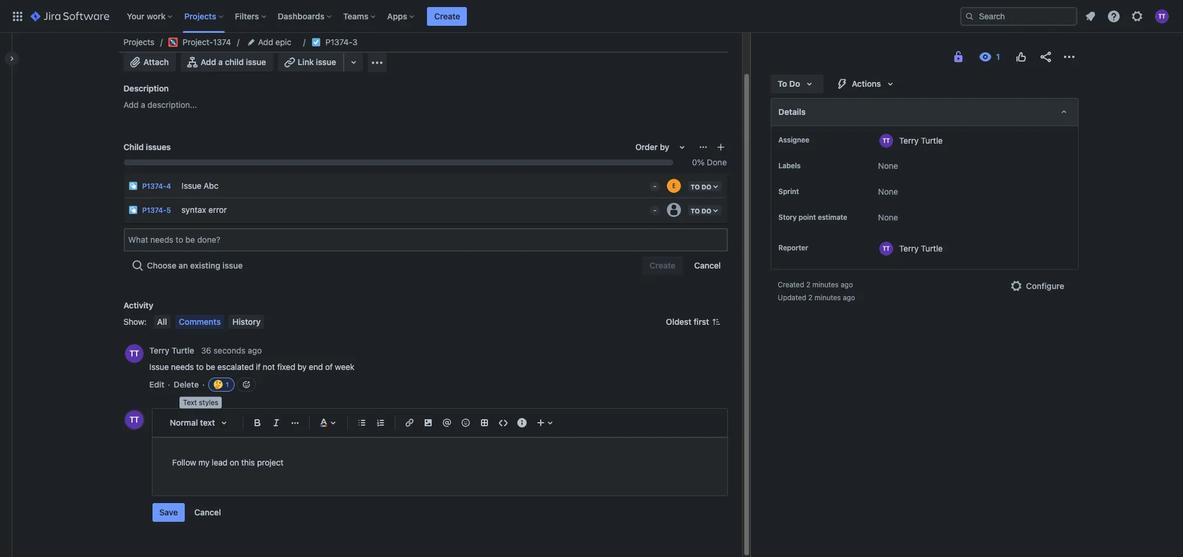 Task type: locate. For each thing, give the bounding box(es) containing it.
epic
[[276, 37, 292, 47]]

1 vertical spatial a
[[141, 100, 145, 110]]

2 vertical spatial none
[[879, 212, 899, 222]]

issue needs to be escalated if not fixed by end of week
[[149, 362, 355, 372]]

history button
[[229, 315, 264, 329]]

normal
[[170, 418, 198, 428]]

0 vertical spatial cancel button
[[688, 256, 728, 275]]

0 vertical spatial issue
[[124, 29, 156, 46]]

2 horizontal spatial add
[[258, 37, 273, 47]]

ago up issue needs to be escalated if not fixed by end of week
[[248, 346, 262, 356]]

terry for assignee
[[900, 135, 919, 145]]

1 vertical spatial issue
[[182, 180, 202, 190]]

your profile and settings image
[[1156, 9, 1170, 23]]

- button left unassigned "image"
[[645, 198, 662, 217]]

actions button
[[829, 75, 905, 93]]

by right order
[[660, 142, 670, 152]]

history
[[233, 317, 261, 327]]

syntax error
[[182, 205, 227, 215]]

p1374-
[[326, 37, 353, 47], [142, 182, 167, 191], [142, 206, 167, 215]]

choose an existing issue
[[147, 261, 243, 271]]

1 horizontal spatial cancel button
[[688, 256, 728, 275]]

projects for projects link
[[124, 37, 155, 47]]

terry turtle
[[900, 135, 943, 145], [900, 243, 943, 253], [149, 346, 194, 356]]

to
[[196, 362, 204, 372]]

issue inside link issue button
[[316, 57, 336, 67]]

reporter pin to top. only you can see pinned fields. image
[[811, 244, 821, 253]]

projects inside dropdown button
[[184, 11, 216, 21]]

0 horizontal spatial by
[[298, 362, 307, 372]]

issue right existing on the top left of the page
[[223, 261, 243, 271]]

by inside 'popup button'
[[660, 142, 670, 152]]

0 vertical spatial projects
[[184, 11, 216, 21]]

add for add epic
[[258, 37, 273, 47]]

2 horizontal spatial issue
[[316, 57, 336, 67]]

add app image
[[370, 55, 384, 70]]

issue right child
[[246, 57, 266, 67]]

add inside dropdown button
[[258, 37, 273, 47]]

syntax error link
[[177, 198, 645, 222]]

by
[[660, 142, 670, 152], [298, 362, 307, 372]]

attach button
[[124, 53, 176, 72]]

minutes
[[813, 281, 839, 289], [815, 293, 841, 302]]

cancel button right save button
[[187, 504, 228, 522]]

by left end
[[298, 362, 307, 372]]

p1374- right issue type: subtask icon
[[142, 206, 167, 215]]

add for add a description...
[[124, 100, 139, 110]]

5
[[167, 206, 171, 215]]

p1374- for 4
[[142, 182, 167, 191]]

issue abc
[[182, 180, 219, 190]]

p1374- right issue type: subtask image
[[142, 182, 167, 191]]

newest first image
[[712, 318, 721, 327]]

cancel button up first on the bottom right of the page
[[688, 256, 728, 275]]

1 vertical spatial cancel button
[[187, 504, 228, 522]]

1 vertical spatial projects
[[124, 37, 155, 47]]

- button for error
[[645, 198, 662, 217]]

Comment - Main content area, start typing to enter text. text field
[[172, 456, 708, 470]]

none for story point estimate
[[879, 212, 899, 222]]

0 vertical spatial -
[[654, 182, 657, 191]]

1 vertical spatial terry
[[900, 243, 919, 253]]

3 none from the top
[[879, 212, 899, 222]]

none
[[879, 161, 899, 171], [879, 187, 899, 197], [879, 212, 899, 222]]

a for child
[[218, 57, 223, 67]]

0
[[692, 157, 698, 167]]

0 horizontal spatial issue
[[223, 261, 243, 271]]

edit button
[[149, 379, 164, 391]]

cancel for rightmost the cancel button
[[695, 261, 721, 271]]

bold ⌘b image
[[250, 416, 264, 430]]

done
[[707, 157, 727, 167]]

cancel right 'save'
[[194, 508, 221, 518]]

- left unassigned "image"
[[654, 206, 657, 215]]

issue right link
[[316, 57, 336, 67]]

2 - from the top
[[654, 206, 657, 215]]

- button left assignee: eloisefrancis23 image
[[645, 174, 662, 193]]

2 vertical spatial add
[[124, 100, 139, 110]]

2 none from the top
[[879, 187, 899, 197]]

a down description at top
[[141, 100, 145, 110]]

issue left abc
[[182, 180, 202, 190]]

0 horizontal spatial projects
[[124, 37, 155, 47]]

1 - from the top
[[654, 182, 657, 191]]

p1374-5
[[142, 206, 171, 215]]

share image
[[1039, 50, 1053, 64]]

cancel up first on the bottom right of the page
[[695, 261, 721, 271]]

created 2 minutes ago updated 2 minutes ago
[[778, 281, 856, 302]]

actions image
[[1063, 50, 1077, 64]]

task image
[[312, 38, 321, 47]]

project
[[257, 458, 284, 468]]

save
[[159, 508, 178, 518]]

Search field
[[961, 7, 1078, 26]]

add a description...
[[124, 100, 197, 110]]

1 horizontal spatial add
[[201, 57, 216, 67]]

settings image
[[1131, 9, 1145, 23]]

oldest first button
[[659, 315, 728, 329]]

projects up attach button
[[124, 37, 155, 47]]

sidebar navigation image
[[0, 47, 26, 70]]

1 vertical spatial turtle
[[922, 243, 943, 253]]

1 vertical spatial cancel
[[194, 508, 221, 518]]

2 right created
[[807, 281, 811, 289]]

issue up edit
[[149, 362, 169, 372]]

your work
[[127, 11, 166, 21]]

abc
[[204, 180, 219, 190]]

0 vertical spatial - button
[[645, 174, 662, 193]]

1 horizontal spatial by
[[660, 142, 670, 152]]

2 vertical spatial p1374-
[[142, 206, 167, 215]]

2 vertical spatial issue
[[149, 362, 169, 372]]

apps button
[[384, 7, 419, 26]]

appswitcher icon image
[[11, 9, 25, 23]]

text
[[183, 399, 197, 407]]

issue inside choose an existing issue button
[[223, 261, 243, 271]]

child issues
[[124, 142, 171, 152]]

0 horizontal spatial cancel
[[194, 508, 221, 518]]

1 horizontal spatial issue
[[246, 57, 266, 67]]

child
[[225, 57, 244, 67]]

jira software image
[[31, 9, 109, 23], [31, 9, 109, 23]]

ago right updated
[[843, 293, 856, 302]]

add down project-1374
[[201, 57, 216, 67]]

issue down your
[[124, 29, 156, 46]]

1 - button from the top
[[645, 174, 662, 193]]

needs
[[171, 362, 194, 372]]

projects up project-
[[184, 11, 216, 21]]

0 vertical spatial 2
[[807, 281, 811, 289]]

banner containing your work
[[0, 0, 1184, 33]]

0 vertical spatial a
[[218, 57, 223, 67]]

an
[[179, 261, 188, 271]]

- button
[[645, 174, 662, 193], [645, 198, 662, 217]]

project 1374 image
[[169, 38, 178, 47]]

sprint
[[779, 187, 800, 196]]

primary element
[[7, 0, 961, 33]]

1 vertical spatial p1374-
[[142, 182, 167, 191]]

add
[[258, 37, 273, 47], [201, 57, 216, 67], [124, 100, 139, 110]]

a inside button
[[218, 57, 223, 67]]

add inside button
[[201, 57, 216, 67]]

projects
[[184, 11, 216, 21], [124, 37, 155, 47]]

issue x
[[124, 29, 168, 46]]

0 vertical spatial turtle
[[922, 135, 943, 145]]

1 vertical spatial terry turtle
[[900, 243, 943, 253]]

p1374- left copy link to issue image
[[326, 37, 353, 47]]

a left child
[[218, 57, 223, 67]]

more formatting image
[[288, 416, 302, 430]]

1 horizontal spatial projects
[[184, 11, 216, 21]]

1 vertical spatial minutes
[[815, 293, 841, 302]]

work
[[147, 11, 166, 21]]

- left assignee: eloisefrancis23 image
[[654, 182, 657, 191]]

code snippet image
[[496, 416, 510, 430]]

terry for reporter
[[900, 243, 919, 253]]

a for description...
[[141, 100, 145, 110]]

a
[[218, 57, 223, 67], [141, 100, 145, 110]]

story point estimate
[[779, 213, 848, 222]]

add a child issue
[[201, 57, 266, 67]]

follow
[[172, 458, 196, 468]]

turtle
[[922, 135, 943, 145], [922, 243, 943, 253], [172, 346, 194, 356]]

1 vertical spatial add
[[201, 57, 216, 67]]

story point estimate pin to top. only you can see pinned fields. image
[[781, 222, 791, 232]]

0 vertical spatial none
[[879, 161, 899, 171]]

link
[[298, 57, 314, 67]]

0 horizontal spatial add
[[124, 100, 139, 110]]

create
[[435, 11, 460, 21]]

unassigned image
[[668, 203, 682, 217]]

issue
[[246, 57, 266, 67], [316, 57, 336, 67], [223, 261, 243, 271]]

1 horizontal spatial cancel
[[695, 261, 721, 271]]

banner
[[0, 0, 1184, 33]]

terry
[[900, 135, 919, 145], [900, 243, 919, 253], [149, 346, 170, 356]]

first
[[694, 317, 710, 327]]

:thinking: image
[[214, 380, 223, 390]]

delete
[[174, 380, 199, 390]]

1 vertical spatial by
[[298, 362, 307, 372]]

1 none from the top
[[879, 161, 899, 171]]

1 vertical spatial -
[[654, 206, 657, 215]]

minutes right updated
[[815, 293, 841, 302]]

add left epic
[[258, 37, 273, 47]]

0 vertical spatial minutes
[[813, 281, 839, 289]]

2 right updated
[[809, 293, 813, 302]]

0 horizontal spatial a
[[141, 100, 145, 110]]

ago right created
[[841, 281, 854, 289]]

issue for add a child issue
[[246, 57, 266, 67]]

0 % done
[[692, 157, 727, 167]]

activity
[[124, 301, 153, 310]]

issue
[[124, 29, 156, 46], [182, 180, 202, 190], [149, 362, 169, 372]]

info panel image
[[515, 416, 529, 430]]

-
[[654, 182, 657, 191], [654, 206, 657, 215]]

point
[[799, 213, 817, 222]]

issue inside "add a child issue" button
[[246, 57, 266, 67]]

0 vertical spatial add
[[258, 37, 273, 47]]

0 vertical spatial p1374-
[[326, 37, 353, 47]]

search image
[[966, 11, 975, 21]]

0 vertical spatial by
[[660, 142, 670, 152]]

2 - button from the top
[[645, 198, 662, 217]]

1 horizontal spatial a
[[218, 57, 223, 67]]

menu bar
[[151, 315, 267, 329]]

1 vertical spatial none
[[879, 187, 899, 197]]

:thinking: image
[[214, 380, 223, 390]]

0 vertical spatial terry
[[900, 135, 919, 145]]

notifications image
[[1084, 9, 1098, 23]]

your
[[127, 11, 145, 21]]

ago
[[841, 281, 854, 289], [843, 293, 856, 302], [248, 346, 262, 356]]

0 vertical spatial cancel
[[695, 261, 721, 271]]

issue for choose an existing issue
[[223, 261, 243, 271]]

0 vertical spatial terry turtle
[[900, 135, 943, 145]]

add down description at top
[[124, 100, 139, 110]]

assignee: eloisefrancis23 image
[[668, 179, 682, 193]]

issue type: subtask image
[[128, 205, 138, 215]]

%
[[698, 157, 705, 167]]

normal text
[[170, 418, 215, 428]]

minutes right created
[[813, 281, 839, 289]]

1 vertical spatial 2
[[809, 293, 813, 302]]

1 vertical spatial - button
[[645, 198, 662, 217]]

p1374- for 3
[[326, 37, 353, 47]]



Task type: describe. For each thing, give the bounding box(es) containing it.
follow my lead on this project
[[172, 458, 284, 468]]

add epic
[[258, 37, 292, 47]]

comments
[[179, 317, 221, 327]]

comments button
[[175, 315, 224, 329]]

show:
[[124, 317, 147, 327]]

description
[[124, 83, 169, 93]]

help image
[[1108, 9, 1122, 23]]

1 vertical spatial ago
[[843, 293, 856, 302]]

link image
[[402, 416, 416, 430]]

0 horizontal spatial cancel button
[[187, 504, 228, 522]]

issue actions image
[[699, 143, 709, 152]]

mention image
[[440, 416, 454, 430]]

2 vertical spatial terry turtle
[[149, 346, 194, 356]]

existing
[[190, 261, 220, 271]]

on
[[230, 458, 239, 468]]

vote options: no one has voted for this issue yet. image
[[1015, 50, 1029, 64]]

created
[[778, 281, 805, 289]]

assignee pin to top. only you can see pinned fields. image
[[812, 136, 822, 145]]

projects for projects dropdown button
[[184, 11, 216, 21]]

teams
[[343, 11, 369, 21]]

p1374-3 link
[[326, 35, 358, 49]]

issue for issue x
[[124, 29, 156, 46]]

seconds
[[214, 346, 246, 356]]

details element
[[771, 98, 1079, 126]]

issue abc link
[[177, 174, 645, 198]]

issue type: subtask image
[[128, 181, 138, 191]]

italic ⌘i image
[[269, 416, 283, 430]]

- for syntax error
[[654, 206, 657, 215]]

4
[[167, 182, 171, 191]]

order by button
[[629, 138, 697, 157]]

terry turtle for reporter
[[900, 243, 943, 253]]

be
[[206, 362, 215, 372]]

- button for abc
[[645, 174, 662, 193]]

link web pages and more image
[[347, 55, 361, 69]]

actions
[[852, 79, 882, 89]]

p1374-3
[[326, 37, 358, 47]]

labels
[[779, 161, 801, 170]]

p1374-5 link
[[142, 206, 171, 215]]

to do button
[[771, 75, 824, 93]]

child
[[124, 142, 144, 152]]

not
[[263, 362, 275, 372]]

escalated
[[218, 362, 254, 372]]

styles
[[199, 399, 219, 407]]

3
[[353, 37, 358, 47]]

save button
[[152, 504, 185, 522]]

teams button
[[340, 7, 380, 26]]

issue for issue abc
[[182, 180, 202, 190]]

Child issues field
[[125, 230, 727, 251]]

filters
[[235, 11, 259, 21]]

copy link to issue image
[[355, 37, 365, 46]]

2 vertical spatial terry
[[149, 346, 170, 356]]

emoji image
[[459, 416, 473, 430]]

choose
[[147, 261, 177, 271]]

details
[[779, 107, 806, 117]]

profile image of terry turtle image
[[125, 411, 144, 430]]

my
[[198, 458, 210, 468]]

1 button
[[208, 378, 235, 392]]

all
[[157, 317, 167, 327]]

to
[[778, 79, 788, 89]]

all button
[[154, 315, 171, 329]]

0 vertical spatial ago
[[841, 281, 854, 289]]

p1374-4 link
[[142, 182, 171, 191]]

syntax
[[182, 205, 206, 215]]

projects link
[[124, 35, 155, 49]]

configure link
[[1003, 277, 1072, 296]]

create child image
[[717, 143, 726, 152]]

terry turtle for assignee
[[900, 135, 943, 145]]

apps
[[388, 11, 408, 21]]

of
[[325, 362, 333, 372]]

numbered list ⌘⇧7 image
[[374, 416, 388, 430]]

dashboards
[[278, 11, 325, 21]]

this
[[241, 458, 255, 468]]

end
[[309, 362, 323, 372]]

table image
[[477, 416, 492, 430]]

add reaction image
[[242, 380, 251, 390]]

create button
[[428, 7, 468, 26]]

if
[[256, 362, 261, 372]]

issues
[[146, 142, 171, 152]]

fixed
[[277, 362, 296, 372]]

delete button
[[174, 379, 199, 391]]

estimate
[[818, 213, 848, 222]]

1374
[[213, 37, 231, 47]]

do
[[790, 79, 801, 89]]

description...
[[148, 100, 197, 110]]

1
[[225, 381, 230, 389]]

add epic button
[[245, 35, 295, 49]]

order by
[[636, 142, 670, 152]]

edit
[[149, 380, 164, 390]]

add for add a child issue
[[201, 57, 216, 67]]

2 vertical spatial ago
[[248, 346, 262, 356]]

week
[[335, 362, 355, 372]]

menu bar containing all
[[151, 315, 267, 329]]

36 seconds ago
[[201, 346, 262, 356]]

link issue button
[[278, 53, 345, 72]]

story
[[779, 213, 797, 222]]

normal text button
[[164, 410, 238, 436]]

turtle for reporter
[[922, 243, 943, 253]]

add a child issue button
[[181, 53, 273, 72]]

error
[[209, 205, 227, 215]]

project-1374
[[183, 37, 231, 47]]

- for issue abc
[[654, 182, 657, 191]]

turtle for assignee
[[922, 135, 943, 145]]

36
[[201, 346, 211, 356]]

issue for issue needs to be escalated if not fixed by end of week
[[149, 362, 169, 372]]

labels pin to top. only you can see pinned fields. image
[[804, 161, 813, 171]]

bullet list ⌘⇧8 image
[[355, 416, 369, 430]]

none for labels
[[879, 161, 899, 171]]

updated
[[778, 293, 807, 302]]

your work button
[[123, 7, 177, 26]]

add image, video, or file image
[[421, 416, 435, 430]]

2 vertical spatial turtle
[[172, 346, 194, 356]]

choose an existing issue button
[[124, 256, 250, 275]]

text styles tooltip
[[180, 397, 222, 409]]

link issue
[[298, 57, 336, 67]]

cancel for the cancel button to the left
[[194, 508, 221, 518]]

to do
[[778, 79, 801, 89]]

p1374- for 5
[[142, 206, 167, 215]]

reporter
[[779, 244, 809, 252]]



Task type: vqa. For each thing, say whether or not it's contained in the screenshot.
Create banner
no



